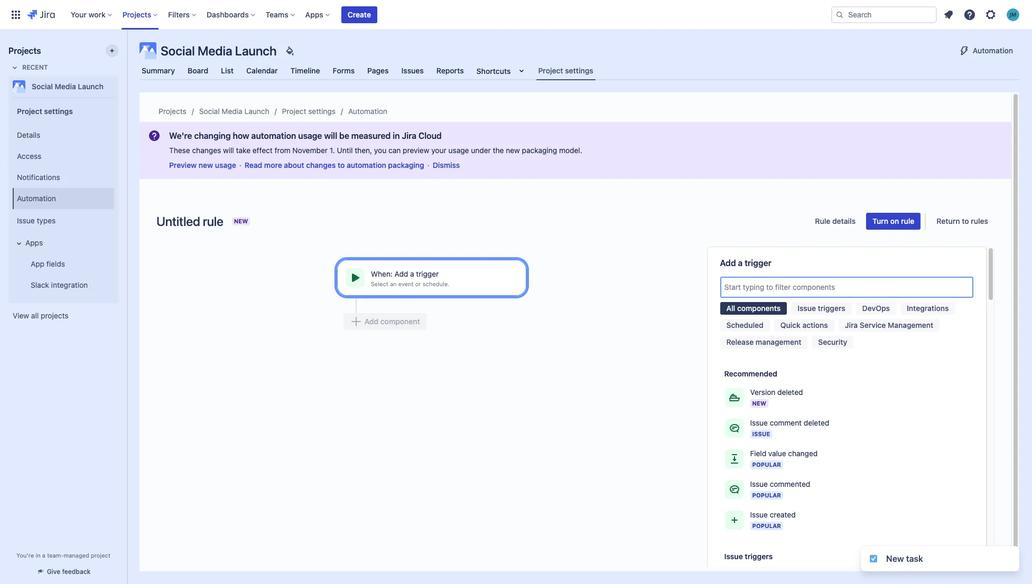 Task type: vqa. For each thing, say whether or not it's contained in the screenshot.
popular
yes



Task type: locate. For each thing, give the bounding box(es) containing it.
0 vertical spatial jira
[[402, 131, 417, 141]]

new right the
[[506, 146, 520, 155]]

1 vertical spatial new
[[887, 555, 904, 564]]

release management button
[[720, 336, 808, 349]]

integrations button
[[901, 302, 956, 315]]

issue commented popular
[[750, 480, 811, 499]]

untitled
[[156, 214, 200, 229]]

1 vertical spatial trigger
[[416, 269, 439, 278]]

calendar link
[[244, 61, 280, 80]]

a up event
[[410, 269, 414, 278]]

settings
[[565, 66, 594, 75], [44, 107, 73, 116], [308, 107, 336, 116]]

jira up preview
[[402, 131, 417, 141]]

banner containing your work
[[0, 0, 1032, 30]]

2 vertical spatial a
[[42, 552, 45, 559]]

launch up the "how"
[[244, 107, 269, 116]]

2 vertical spatial launch
[[244, 107, 269, 116]]

version
[[750, 388, 776, 397]]

give feedback
[[47, 568, 91, 576]]

add up event
[[395, 269, 408, 278]]

automation link inside "group"
[[13, 188, 114, 209]]

0 vertical spatial in
[[393, 131, 400, 141]]

2 horizontal spatial social
[[199, 107, 220, 116]]

0 vertical spatial to
[[338, 161, 345, 170]]

0 vertical spatial apps
[[305, 10, 323, 19]]

2 popular from the top
[[753, 492, 781, 499]]

1 vertical spatial to
[[962, 217, 969, 226]]

access link
[[13, 146, 114, 167]]

apps up the app
[[25, 238, 43, 247]]

triggers
[[818, 304, 846, 313], [745, 552, 773, 561]]

0 horizontal spatial jira
[[402, 131, 417, 141]]

new
[[234, 218, 248, 225], [887, 555, 904, 564]]

rule inside button
[[901, 217, 915, 226]]

1 horizontal spatial triggers
[[818, 304, 846, 313]]

measured
[[351, 131, 391, 141]]

types
[[37, 216, 56, 225]]

automation down notifications
[[17, 194, 56, 203]]

task
[[906, 555, 924, 564]]

quick actions button
[[774, 319, 835, 332]]

recommended
[[725, 370, 778, 379]]

changes up preview new usage
[[192, 146, 221, 155]]

2 horizontal spatial new
[[753, 400, 767, 407]]

automation
[[973, 46, 1013, 55], [348, 107, 387, 116], [17, 194, 56, 203]]

new right untitled rule
[[234, 218, 248, 225]]

0 horizontal spatial new
[[234, 218, 248, 225]]

rule right the untitled
[[203, 214, 224, 229]]

1 vertical spatial changes
[[306, 161, 336, 170]]

media up details link
[[55, 82, 76, 91]]

add inside the when: add a trigger select an event or schedule.
[[395, 269, 408, 278]]

2 vertical spatial usage
[[215, 161, 236, 170]]

1 vertical spatial packaging
[[388, 161, 424, 170]]

slack integration
[[31, 281, 88, 289]]

1 horizontal spatial issue triggers
[[798, 304, 846, 313]]

0 horizontal spatial deleted
[[778, 388, 803, 397]]

1 vertical spatial jira
[[845, 321, 858, 330]]

project settings inside "group"
[[17, 107, 73, 116]]

2 vertical spatial social
[[199, 107, 220, 116]]

group containing details
[[11, 122, 114, 299]]

packaging down preview
[[388, 161, 424, 170]]

1 vertical spatial automation
[[347, 161, 386, 170]]

deleted inside version deleted new
[[778, 388, 803, 397]]

slack integration link
[[19, 275, 114, 296]]

0 horizontal spatial settings
[[44, 107, 73, 116]]

projects right work
[[123, 10, 151, 19]]

2 horizontal spatial settings
[[565, 66, 594, 75]]

slack
[[31, 281, 49, 289]]

1 horizontal spatial rule
[[901, 217, 915, 226]]

jira image
[[27, 8, 55, 21], [27, 8, 55, 21]]

trigger up the schedule.
[[416, 269, 439, 278]]

issue triggers inside issue triggers button
[[798, 304, 846, 313]]

0 horizontal spatial in
[[36, 552, 41, 559]]

social up changing
[[199, 107, 220, 116]]

automation link
[[348, 105, 387, 118], [13, 188, 114, 209]]

expand image
[[13, 237, 25, 250]]

select
[[371, 280, 388, 287]]

details link
[[13, 125, 114, 146]]

0 vertical spatial triggers
[[818, 304, 846, 313]]

automation link up types
[[13, 188, 114, 209]]

triggers down issue created popular
[[745, 552, 773, 561]]

0 horizontal spatial changes
[[192, 146, 221, 155]]

in right the you're
[[36, 552, 41, 559]]

1 horizontal spatial new
[[506, 146, 520, 155]]

then,
[[355, 146, 372, 155]]

a
[[738, 259, 743, 268], [410, 269, 414, 278], [42, 552, 45, 559]]

new left task
[[887, 555, 904, 564]]

project up the details
[[17, 107, 42, 116]]

changes inside we're changing how automation usage will be measured in jira cloud these changes will take effect from november 1. until then, you can preview your usage under the new packaging model.
[[192, 146, 221, 155]]

managed
[[64, 552, 89, 559]]

usage inside button
[[215, 161, 236, 170]]

automation up from
[[251, 131, 296, 141]]

new task button
[[861, 547, 1020, 572]]

management
[[756, 338, 802, 347]]

usage up dismiss
[[449, 146, 469, 155]]

project right shortcuts popup button
[[538, 66, 563, 75]]

social media launch up the "how"
[[199, 107, 269, 116]]

2 horizontal spatial a
[[738, 259, 743, 268]]

1 vertical spatial media
[[55, 82, 76, 91]]

usage up november
[[298, 131, 322, 141]]

popular down the 'created' at right bottom
[[753, 523, 781, 530]]

0 vertical spatial media
[[198, 43, 232, 58]]

social media launch
[[161, 43, 277, 58], [32, 82, 104, 91], [199, 107, 269, 116]]

to inside button
[[338, 161, 345, 170]]

a up all components
[[738, 259, 743, 268]]

1 horizontal spatial jira
[[845, 321, 858, 330]]

media up list
[[198, 43, 232, 58]]

1 vertical spatial issue triggers
[[725, 552, 773, 561]]

social up summary
[[161, 43, 195, 58]]

project settings
[[538, 66, 594, 75], [17, 107, 73, 116], [282, 107, 336, 116]]

scheduled button
[[720, 319, 770, 332]]

issue
[[753, 431, 770, 438]]

issue
[[17, 216, 35, 225], [798, 304, 816, 313], [750, 419, 768, 428], [750, 480, 768, 489], [750, 511, 768, 520], [725, 552, 743, 561]]

to down 'until'
[[338, 161, 345, 170]]

2 group from the top
[[11, 122, 114, 299]]

apps right teams dropdown button
[[305, 10, 323, 19]]

issue triggers up actions
[[798, 304, 846, 313]]

0 horizontal spatial trigger
[[416, 269, 439, 278]]

0 vertical spatial packaging
[[522, 146, 557, 155]]

service
[[860, 321, 886, 330]]

packaging inside we're changing how automation usage will be measured in jira cloud these changes will take effect from november 1. until then, you can preview your usage under the new packaging model.
[[522, 146, 557, 155]]

these
[[169, 146, 190, 155]]

new
[[506, 146, 520, 155], [199, 161, 213, 170], [753, 400, 767, 407]]

social media launch link down recent
[[8, 76, 114, 97]]

0 vertical spatial social media launch link
[[8, 76, 114, 97]]

your work button
[[68, 6, 116, 23]]

rule details
[[815, 217, 856, 226]]

add up all
[[720, 259, 736, 268]]

1 horizontal spatial will
[[324, 131, 337, 141]]

0 horizontal spatial social media launch link
[[8, 76, 114, 97]]

rule right the on
[[901, 217, 915, 226]]

a inside the when: add a trigger select an event or schedule.
[[410, 269, 414, 278]]

social down recent
[[32, 82, 53, 91]]

a left team-
[[42, 552, 45, 559]]

projects up recent
[[8, 46, 41, 56]]

project up from
[[282, 107, 306, 116]]

0 horizontal spatial automation
[[17, 194, 56, 203]]

2 vertical spatial new
[[753, 400, 767, 407]]

projects up we're
[[159, 107, 187, 116]]

automation
[[251, 131, 296, 141], [347, 161, 386, 170]]

in inside we're changing how automation usage will be measured in jira cloud these changes will take effect from november 1. until then, you can preview your usage under the new packaging model.
[[393, 131, 400, 141]]

2 vertical spatial projects
[[159, 107, 187, 116]]

changes down november
[[306, 161, 336, 170]]

jira left service
[[845, 321, 858, 330]]

tab list containing summary
[[133, 61, 1026, 80]]

0 vertical spatial social
[[161, 43, 195, 58]]

rule details button
[[809, 213, 862, 230]]

popular for created
[[753, 523, 781, 530]]

add to starred image
[[115, 80, 128, 93]]

apps
[[305, 10, 323, 19], [25, 238, 43, 247]]

1 horizontal spatial deleted
[[804, 419, 830, 428]]

when: add a trigger select an event or schedule.
[[371, 269, 450, 287]]

from
[[275, 146, 291, 155]]

1 horizontal spatial projects
[[123, 10, 151, 19]]

1 vertical spatial new
[[199, 161, 213, 170]]

1.
[[330, 146, 335, 155]]

1 popular from the top
[[753, 462, 781, 468]]

commented
[[770, 480, 811, 489]]

social media launch link
[[8, 76, 114, 97], [199, 105, 269, 118]]

automation right automation image
[[973, 46, 1013, 55]]

triggers up actions
[[818, 304, 846, 313]]

launch up calendar
[[235, 43, 277, 58]]

0 horizontal spatial issue triggers
[[725, 552, 773, 561]]

filters button
[[165, 6, 200, 23]]

social media launch link up the "how"
[[199, 105, 269, 118]]

under
[[471, 146, 491, 155]]

1 horizontal spatial automation link
[[348, 105, 387, 118]]

1 horizontal spatial apps
[[305, 10, 323, 19]]

issue inside the issue comment deleted issue
[[750, 419, 768, 428]]

will left take
[[223, 146, 234, 155]]

0 vertical spatial automation link
[[348, 105, 387, 118]]

we're
[[169, 131, 192, 141]]

turn on rule button
[[867, 213, 921, 230]]

deleted right comment
[[804, 419, 830, 428]]

in
[[393, 131, 400, 141], [36, 552, 41, 559]]

preview
[[169, 161, 197, 170]]

changes
[[192, 146, 221, 155], [306, 161, 336, 170]]

0 vertical spatial new
[[506, 146, 520, 155]]

1 vertical spatial apps
[[25, 238, 43, 247]]

app fields
[[31, 259, 65, 268]]

2 horizontal spatial usage
[[449, 146, 469, 155]]

1 vertical spatial social media launch link
[[199, 105, 269, 118]]

access
[[17, 152, 41, 160]]

jira inside button
[[845, 321, 858, 330]]

trigger up components
[[745, 259, 772, 268]]

issue types link
[[13, 209, 114, 233]]

automation down then,
[[347, 161, 386, 170]]

Search field
[[832, 6, 937, 23]]

list link
[[219, 61, 236, 80]]

issue triggers
[[798, 304, 846, 313], [725, 552, 773, 561]]

1 group from the top
[[11, 97, 114, 302]]

0 horizontal spatial packaging
[[388, 161, 424, 170]]

projects
[[41, 311, 68, 320]]

new right "preview"
[[199, 161, 213, 170]]

0 vertical spatial automation
[[251, 131, 296, 141]]

automation up measured
[[348, 107, 387, 116]]

shortcuts button
[[475, 61, 530, 80]]

1 vertical spatial popular
[[753, 492, 781, 499]]

settings image
[[985, 8, 998, 21]]

1 horizontal spatial a
[[410, 269, 414, 278]]

timeline
[[291, 66, 320, 75]]

0 vertical spatial new
[[234, 218, 248, 225]]

0 vertical spatial issue triggers
[[798, 304, 846, 313]]

deleted right version
[[778, 388, 803, 397]]

rule
[[203, 214, 224, 229], [901, 217, 915, 226]]

1 vertical spatial deleted
[[804, 419, 830, 428]]

search image
[[836, 10, 844, 19]]

automation inside button
[[973, 46, 1013, 55]]

1 horizontal spatial usage
[[298, 131, 322, 141]]

a for trigger
[[410, 269, 414, 278]]

0 vertical spatial social media launch
[[161, 43, 277, 58]]

0 horizontal spatial will
[[223, 146, 234, 155]]

0 vertical spatial trigger
[[745, 259, 772, 268]]

issue triggers button
[[792, 302, 852, 315]]

tab list
[[133, 61, 1026, 80]]

0 horizontal spatial to
[[338, 161, 345, 170]]

popular up the 'created' at right bottom
[[753, 492, 781, 499]]

projects inside dropdown button
[[123, 10, 151, 19]]

1 vertical spatial triggers
[[745, 552, 773, 561]]

0 vertical spatial add
[[720, 259, 736, 268]]

1 horizontal spatial project
[[282, 107, 306, 116]]

pages link
[[365, 61, 391, 80]]

popular inside issue commented popular
[[753, 492, 781, 499]]

0 vertical spatial automation
[[973, 46, 1013, 55]]

1 horizontal spatial project settings
[[282, 107, 336, 116]]

launch left add to starred 'image'
[[78, 82, 104, 91]]

group
[[11, 97, 114, 302], [11, 122, 114, 299]]

0 vertical spatial projects
[[123, 10, 151, 19]]

issue triggers down issue created popular
[[725, 552, 773, 561]]

0 horizontal spatial automation
[[251, 131, 296, 141]]

changes inside button
[[306, 161, 336, 170]]

popular inside issue created popular
[[753, 523, 781, 530]]

usage
[[298, 131, 322, 141], [449, 146, 469, 155], [215, 161, 236, 170]]

will left be
[[324, 131, 337, 141]]

1 horizontal spatial in
[[393, 131, 400, 141]]

projects for projects link
[[159, 107, 187, 116]]

1 horizontal spatial to
[[962, 217, 969, 226]]

1 vertical spatial add
[[395, 269, 408, 278]]

project settings link
[[282, 105, 336, 118]]

new inside button
[[887, 555, 904, 564]]

3 popular from the top
[[753, 523, 781, 530]]

0 vertical spatial will
[[324, 131, 337, 141]]

automation link up measured
[[348, 105, 387, 118]]

0 horizontal spatial project settings
[[17, 107, 73, 116]]

projects
[[123, 10, 151, 19], [8, 46, 41, 56], [159, 107, 187, 116]]

a for team-
[[42, 552, 45, 559]]

0 horizontal spatial usage
[[215, 161, 236, 170]]

to left rules
[[962, 217, 969, 226]]

popular down field
[[753, 462, 781, 468]]

new down version
[[753, 400, 767, 407]]

1 horizontal spatial changes
[[306, 161, 336, 170]]

fields
[[46, 259, 65, 268]]

to inside button
[[962, 217, 969, 226]]

1 vertical spatial projects
[[8, 46, 41, 56]]

0 horizontal spatial a
[[42, 552, 45, 559]]

media up the "how"
[[222, 107, 242, 116]]

0 horizontal spatial add
[[395, 269, 408, 278]]

forms
[[333, 66, 355, 75]]

preview
[[403, 146, 430, 155]]

1 horizontal spatial packaging
[[522, 146, 557, 155]]

project inside project settings link
[[282, 107, 306, 116]]

trigger
[[745, 259, 772, 268], [416, 269, 439, 278]]

banner
[[0, 0, 1032, 30]]

1 vertical spatial automation
[[348, 107, 387, 116]]

packaging left model.
[[522, 146, 557, 155]]

notifications image
[[943, 8, 955, 21]]

0 horizontal spatial rule
[[203, 214, 224, 229]]

social media launch up list
[[161, 43, 277, 58]]

packaging
[[522, 146, 557, 155], [388, 161, 424, 170]]

reports link
[[434, 61, 466, 80]]

usage down take
[[215, 161, 236, 170]]

social media launch down recent
[[32, 82, 104, 91]]

2 vertical spatial popular
[[753, 523, 781, 530]]

in up can
[[393, 131, 400, 141]]

issue types
[[17, 216, 56, 225]]



Task type: describe. For each thing, give the bounding box(es) containing it.
Start typing to filter components field
[[721, 278, 973, 297]]

be
[[339, 131, 349, 141]]

shortcuts
[[477, 66, 511, 75]]

new inside we're changing how automation usage will be measured in jira cloud these changes will take effect from november 1. until then, you can preview your usage under the new packaging model.
[[506, 146, 520, 155]]

new inside preview new usage button
[[199, 161, 213, 170]]

you're
[[16, 552, 34, 559]]

november
[[293, 146, 328, 155]]

jira service management button
[[839, 319, 940, 332]]

2 vertical spatial social media launch
[[199, 107, 269, 116]]

you
[[374, 146, 387, 155]]

1 vertical spatial in
[[36, 552, 41, 559]]

2 vertical spatial media
[[222, 107, 242, 116]]

issue inside issue created popular
[[750, 511, 768, 520]]

automation inside we're changing how automation usage will be measured in jira cloud these changes will take effect from november 1. until then, you can preview your usage under the new packaging model.
[[251, 131, 296, 141]]

calendar
[[246, 66, 278, 75]]

project settings for project settings link
[[282, 107, 336, 116]]

0 horizontal spatial project
[[17, 107, 42, 116]]

your
[[432, 146, 447, 155]]

triggers inside button
[[818, 304, 846, 313]]

primary element
[[6, 0, 832, 29]]

your profile and settings image
[[1007, 8, 1020, 21]]

jira inside we're changing how automation usage will be measured in jira cloud these changes will take effect from november 1. until then, you can preview your usage under the new packaging model.
[[402, 131, 417, 141]]

automation image
[[958, 44, 971, 57]]

app
[[31, 259, 44, 268]]

1 vertical spatial launch
[[78, 82, 104, 91]]

0 horizontal spatial projects
[[8, 46, 41, 56]]

summary
[[142, 66, 175, 75]]

version deleted new
[[750, 388, 803, 407]]

apps inside apps button
[[25, 238, 43, 247]]

apps inside apps popup button
[[305, 10, 323, 19]]

view
[[13, 311, 29, 320]]

board
[[188, 66, 208, 75]]

help image
[[964, 8, 976, 21]]

automation for project settings
[[348, 107, 387, 116]]

how
[[233, 131, 249, 141]]

new inside version deleted new
[[753, 400, 767, 407]]

recent
[[22, 63, 48, 71]]

teams button
[[263, 6, 299, 23]]

management
[[888, 321, 934, 330]]

projects for the projects dropdown button
[[123, 10, 151, 19]]

project settings for "group" containing project settings
[[17, 107, 73, 116]]

issue inside issue commented popular
[[750, 480, 768, 489]]

create button
[[341, 6, 377, 23]]

preview new usage
[[169, 161, 236, 170]]

1 vertical spatial social media launch
[[32, 82, 104, 91]]

0 vertical spatial launch
[[235, 43, 277, 58]]

issue inside button
[[798, 304, 816, 313]]

integrations
[[907, 304, 949, 313]]

1 vertical spatial will
[[223, 146, 234, 155]]

1 horizontal spatial social media launch link
[[199, 105, 269, 118]]

new task
[[887, 555, 924, 564]]

return to rules button
[[931, 213, 995, 230]]

cloud
[[419, 131, 442, 141]]

1 vertical spatial social
[[32, 82, 53, 91]]

or
[[415, 280, 421, 287]]

issue inside "group"
[[17, 216, 35, 225]]

your
[[71, 10, 87, 19]]

__new__trigger image
[[349, 272, 361, 284]]

all
[[31, 311, 39, 320]]

all components button
[[720, 302, 787, 315]]

work
[[89, 10, 106, 19]]

on
[[891, 217, 899, 226]]

automation button
[[952, 42, 1020, 59]]

model.
[[559, 146, 582, 155]]

details
[[17, 130, 40, 139]]

the
[[493, 146, 504, 155]]

changed
[[788, 449, 818, 458]]

can
[[389, 146, 401, 155]]

an
[[390, 280, 397, 287]]

set background color image
[[283, 44, 296, 57]]

comment
[[770, 419, 802, 428]]

all components
[[727, 304, 781, 313]]

integration
[[51, 281, 88, 289]]

task icon image
[[870, 555, 878, 564]]

0 vertical spatial usage
[[298, 131, 322, 141]]

quick actions
[[781, 321, 828, 330]]

give
[[47, 568, 60, 576]]

read more about changes to automation packaging button
[[245, 160, 424, 171]]

popular inside field value changed popular
[[753, 462, 781, 468]]

return
[[937, 217, 960, 226]]

packaging inside button
[[388, 161, 424, 170]]

automation for notifications
[[17, 194, 56, 203]]

issue comment deleted issue
[[750, 419, 830, 438]]

appswitcher icon image
[[10, 8, 22, 21]]

issues
[[402, 66, 424, 75]]

rule
[[815, 217, 831, 226]]

return to rules
[[937, 217, 989, 226]]

preview new usage button
[[169, 160, 236, 171]]

give feedback button
[[30, 564, 97, 581]]

reports
[[437, 66, 464, 75]]

group containing project settings
[[11, 97, 114, 302]]

sidebar navigation image
[[115, 42, 139, 63]]

effect
[[253, 146, 273, 155]]

event
[[398, 280, 414, 287]]

release management
[[727, 338, 802, 347]]

jira service management
[[845, 321, 934, 330]]

release
[[727, 338, 754, 347]]

projects button
[[119, 6, 162, 23]]

dismiss button
[[433, 160, 460, 171]]

your work
[[71, 10, 106, 19]]

automation link for project settings
[[348, 105, 387, 118]]

2 horizontal spatial project
[[538, 66, 563, 75]]

notifications link
[[13, 167, 114, 188]]

popular for commented
[[753, 492, 781, 499]]

0 vertical spatial a
[[738, 259, 743, 268]]

apps button
[[13, 233, 114, 254]]

view all projects
[[13, 311, 68, 320]]

pages
[[368, 66, 389, 75]]

notifications
[[17, 173, 60, 182]]

actions
[[803, 321, 828, 330]]

components
[[737, 304, 781, 313]]

projects link
[[159, 105, 187, 118]]

new for new task
[[887, 555, 904, 564]]

create project image
[[108, 47, 116, 55]]

dashboards button
[[204, 6, 259, 23]]

1 horizontal spatial social
[[161, 43, 195, 58]]

new for new
[[234, 218, 248, 225]]

1 horizontal spatial trigger
[[745, 259, 772, 268]]

collapse recent projects image
[[8, 61, 21, 74]]

1 horizontal spatial add
[[720, 259, 736, 268]]

view all projects link
[[8, 307, 118, 326]]

automation link for notifications
[[13, 188, 114, 209]]

2 horizontal spatial project settings
[[538, 66, 594, 75]]

about
[[284, 161, 304, 170]]

create
[[348, 10, 371, 19]]

field
[[750, 449, 767, 458]]

turn on rule
[[873, 217, 915, 226]]

teams
[[266, 10, 288, 19]]

more
[[264, 161, 282, 170]]

deleted inside the issue comment deleted issue
[[804, 419, 830, 428]]

trigger inside the when: add a trigger select an event or schedule.
[[416, 269, 439, 278]]

rules
[[971, 217, 989, 226]]

team-
[[47, 552, 64, 559]]

automation inside button
[[347, 161, 386, 170]]

details
[[833, 217, 856, 226]]

apps button
[[302, 6, 334, 23]]

1 horizontal spatial settings
[[308, 107, 336, 116]]

turn
[[873, 217, 889, 226]]



